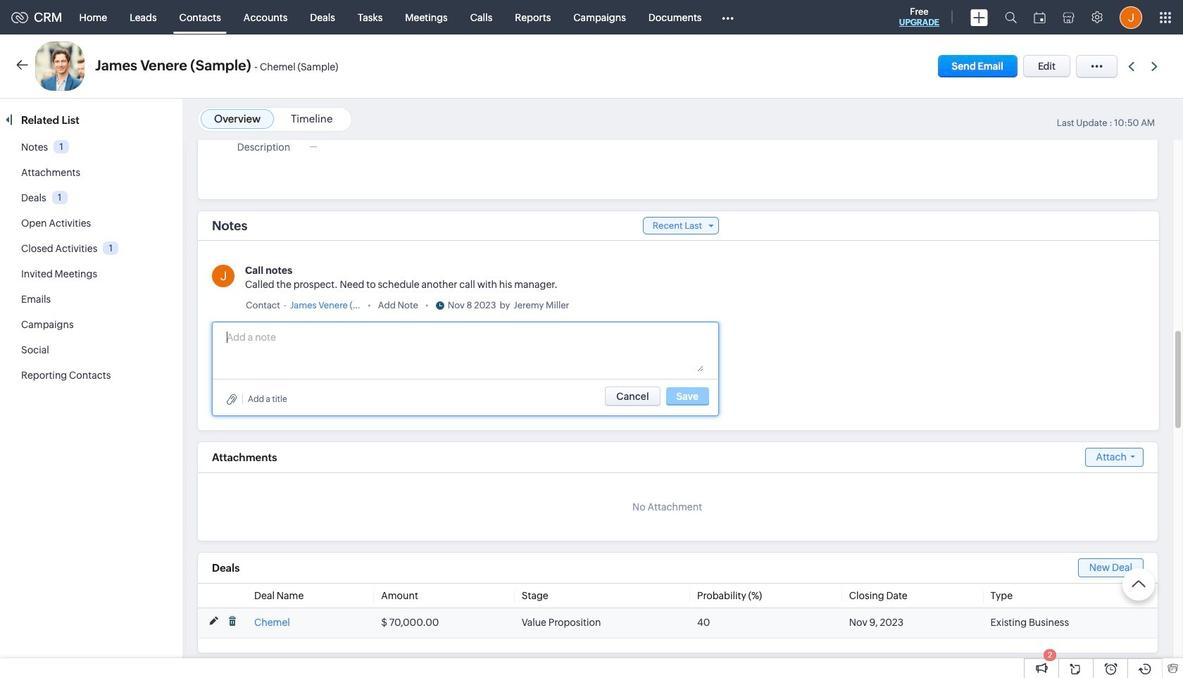 Task type: describe. For each thing, give the bounding box(es) containing it.
Other Modules field
[[713, 6, 744, 29]]

logo image
[[11, 12, 28, 23]]

calendar image
[[1034, 12, 1046, 23]]

create menu image
[[971, 9, 989, 26]]

Add a note text field
[[227, 330, 704, 372]]

profile element
[[1112, 0, 1151, 34]]

create menu element
[[963, 0, 997, 34]]

profile image
[[1120, 6, 1143, 29]]



Task type: vqa. For each thing, say whether or not it's contained in the screenshot.
CREATE MENU element
yes



Task type: locate. For each thing, give the bounding box(es) containing it.
search element
[[997, 0, 1026, 35]]

next record image
[[1152, 62, 1161, 71]]

None button
[[606, 387, 661, 407]]

search image
[[1005, 11, 1017, 23]]

previous record image
[[1129, 62, 1135, 71]]



